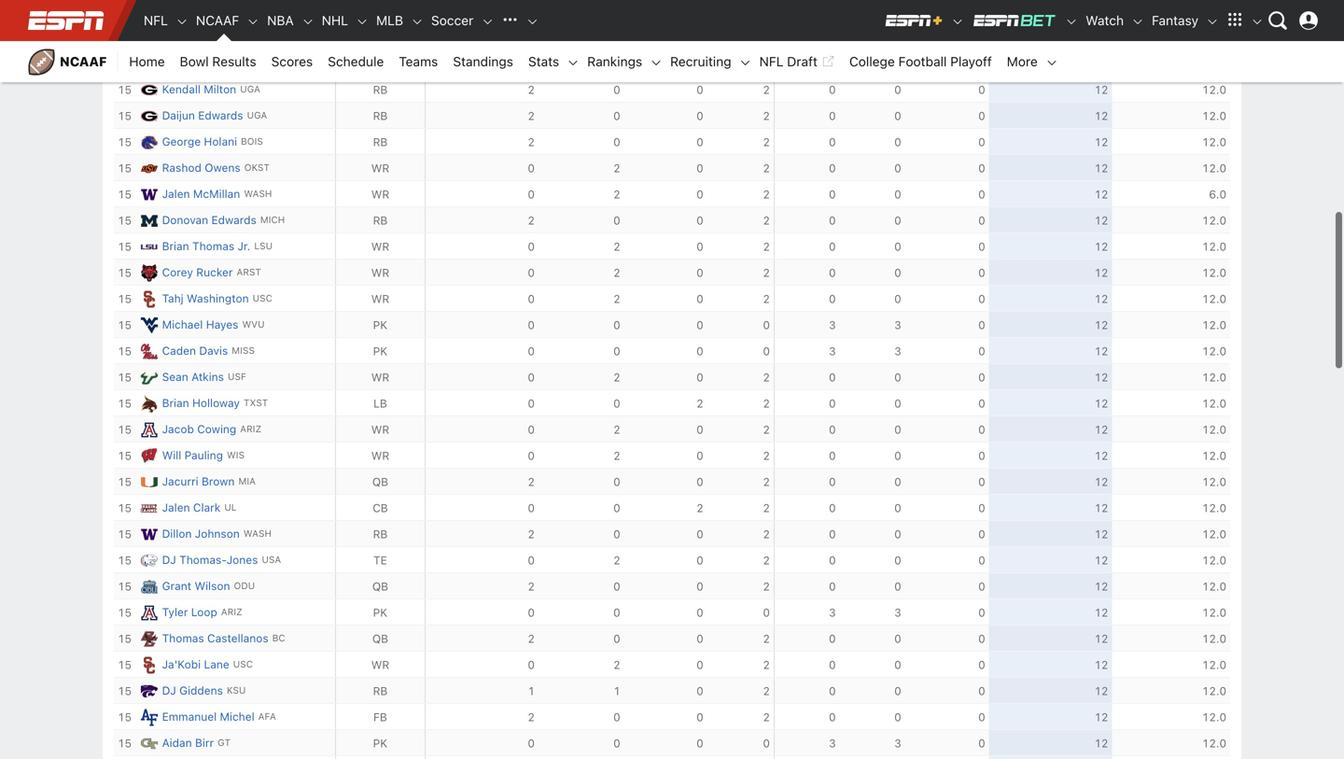 Task type: locate. For each thing, give the bounding box(es) containing it.
lsu
[[254, 241, 273, 251]]

jacob cowing link
[[162, 420, 237, 438]]

dillon
[[162, 527, 192, 540]]

4 pk from the top
[[373, 737, 388, 750]]

jalen for jalen mcmillan
[[162, 187, 190, 201]]

usc up wvu
[[253, 293, 273, 304]]

nfl for nfl draft
[[760, 54, 784, 69]]

15 for sean atkins
[[118, 371, 132, 384]]

wash for mcmillan
[[244, 188, 272, 199]]

1
[[528, 685, 535, 698], [614, 685, 621, 698]]

8 12.0 from the top
[[1203, 240, 1227, 253]]

espn plus image
[[952, 15, 965, 28]]

corey rucker arst
[[162, 266, 261, 279]]

0 vertical spatial edwards
[[198, 109, 243, 122]]

ncaaf
[[196, 13, 239, 28], [60, 54, 107, 69]]

15 for dillon johnson
[[118, 528, 132, 541]]

ncaaf up the cadarrius thompson link
[[196, 13, 239, 28]]

21 15 from the top
[[118, 528, 132, 541]]

0 vertical spatial jalen
[[162, 187, 190, 201]]

mlb image
[[411, 15, 424, 28]]

dj thomas-jones link
[[162, 551, 258, 569]]

1 jalen from the top
[[162, 187, 190, 201]]

external link image
[[822, 50, 835, 73]]

gt
[[218, 738, 231, 748]]

thompson
[[216, 31, 272, 44]]

13 15 from the top
[[118, 319, 132, 332]]

rankings
[[588, 54, 643, 69]]

edwards for donovan edwards
[[212, 214, 257, 227]]

27 15 from the top
[[118, 685, 132, 698]]

1 dj from the top
[[162, 554, 176, 567]]

28 15 from the top
[[118, 711, 132, 724]]

michael hayes link
[[162, 316, 239, 334]]

aidan
[[162, 737, 192, 750]]

aidan birr link
[[162, 734, 214, 752]]

wash inside dillon johnson wash
[[244, 528, 272, 539]]

george
[[162, 135, 201, 148]]

15 for phoenix sproles
[[118, 5, 132, 18]]

1 horizontal spatial 1
[[614, 685, 621, 698]]

edwards up holani
[[198, 109, 243, 122]]

jalen up dillon
[[162, 501, 190, 514]]

1 pk from the top
[[373, 319, 388, 332]]

1 vertical spatial brian
[[162, 397, 189, 410]]

0 horizontal spatial 1
[[528, 685, 535, 698]]

23 15 from the top
[[118, 580, 132, 593]]

4 12.0 from the top
[[1203, 109, 1227, 123]]

jase
[[162, 57, 187, 70]]

14 12.0 from the top
[[1203, 397, 1227, 410]]

21 12.0 from the top
[[1203, 580, 1227, 593]]

ariz inside tyler loop ariz
[[221, 607, 243, 618]]

0 vertical spatial brian
[[162, 240, 189, 253]]

25 15 from the top
[[118, 632, 132, 646]]

2 15 from the top
[[118, 31, 132, 44]]

8 12 from the top
[[1095, 214, 1109, 227]]

dj down ja'kobi
[[162, 684, 176, 697]]

nfl for nfl
[[144, 13, 168, 28]]

cb
[[373, 502, 388, 515]]

grant wilson link
[[162, 577, 230, 595]]

donovan edwards link
[[162, 211, 257, 229]]

standings link
[[446, 41, 521, 82]]

jones
[[227, 554, 258, 567]]

nfl right recruiting image
[[760, 54, 784, 69]]

ariz down txst on the left of page
[[240, 424, 262, 434]]

michel
[[220, 710, 255, 724]]

ariz inside jacob cowing ariz
[[240, 424, 262, 434]]

15 for george holani
[[118, 136, 132, 149]]

24 15 from the top
[[118, 606, 132, 619]]

1 vertical spatial nfl
[[760, 54, 784, 69]]

2 rb from the top
[[373, 83, 388, 96]]

dj up grant
[[162, 554, 176, 567]]

brian for brian thomas jr.
[[162, 240, 189, 253]]

4 12 from the top
[[1095, 109, 1109, 123]]

2 brian from the top
[[162, 397, 189, 410]]

1 vertical spatial jalen
[[162, 501, 190, 514]]

16 12 from the top
[[1095, 423, 1109, 436]]

edwards up "jr."
[[212, 214, 257, 227]]

usc right the lane at the bottom
[[233, 659, 253, 670]]

thomas up rucker
[[192, 240, 235, 253]]

owens
[[205, 161, 241, 174]]

rb
[[373, 57, 388, 70], [373, 83, 388, 96], [373, 109, 388, 123], [373, 136, 388, 149], [373, 214, 388, 227], [373, 528, 388, 541], [373, 685, 388, 698]]

uga inside daijun edwards uga
[[247, 110, 267, 121]]

14 15 from the top
[[118, 345, 132, 358]]

18 12.0 from the top
[[1203, 502, 1227, 515]]

cowing
[[197, 423, 237, 436]]

ncaaf left home
[[60, 54, 107, 69]]

usc
[[253, 293, 273, 304], [233, 659, 253, 670]]

jalen down the rashod
[[162, 187, 190, 201]]

uga up bois
[[247, 110, 267, 121]]

jr.
[[238, 240, 251, 253]]

1 vertical spatial uga
[[247, 110, 267, 121]]

29 15 from the top
[[118, 737, 132, 750]]

6 12.0 from the top
[[1203, 162, 1227, 175]]

brian holloway txst
[[162, 397, 268, 410]]

michael
[[162, 318, 203, 331]]

12 12 from the top
[[1095, 319, 1109, 332]]

edwards for daijun edwards
[[198, 109, 243, 122]]

1 rb from the top
[[373, 57, 388, 70]]

nfl draft link
[[752, 41, 842, 82]]

15 for kendall milton
[[118, 83, 132, 96]]

21 12 from the top
[[1095, 554, 1109, 567]]

1 horizontal spatial nfl
[[760, 54, 784, 69]]

1 12.0 from the top
[[1203, 5, 1227, 18]]

15 for jacurri brown
[[118, 476, 132, 489]]

6 rb from the top
[[373, 528, 388, 541]]

24 12 from the top
[[1095, 632, 1109, 646]]

brown
[[202, 475, 235, 488]]

rashod
[[162, 161, 202, 174]]

15 12 from the top
[[1095, 397, 1109, 410]]

17 15 from the top
[[118, 423, 132, 436]]

15 for dj giddens
[[118, 685, 132, 698]]

4 15 from the top
[[118, 83, 132, 96]]

0 vertical spatial wash
[[244, 188, 272, 199]]

ncaaf link
[[189, 0, 247, 41], [19, 41, 118, 82]]

12 15 from the top
[[118, 293, 132, 306]]

15 for rashod owens
[[118, 162, 132, 175]]

15 for ja'kobi lane
[[118, 659, 132, 672]]

15 for tyler loop
[[118, 606, 132, 619]]

3 qb from the top
[[373, 632, 389, 646]]

15 for thomas castellanos
[[118, 632, 132, 646]]

1 vertical spatial wash
[[244, 528, 272, 539]]

11 15 from the top
[[118, 266, 132, 279]]

7 wr from the top
[[371, 293, 390, 306]]

bowl results
[[180, 54, 256, 69]]

teams
[[399, 54, 438, 69]]

jalen mcmillan link
[[162, 185, 240, 203]]

will pauling link
[[162, 447, 223, 464]]

10 15 from the top
[[118, 240, 132, 253]]

wash up usa
[[244, 528, 272, 539]]

thomas castellanos bc
[[162, 632, 285, 645]]

aidan birr gt
[[162, 737, 231, 750]]

stats
[[529, 54, 560, 69]]

grant wilson odu
[[162, 580, 255, 593]]

1 vertical spatial edwards
[[212, 214, 257, 227]]

0 vertical spatial ncaaf
[[196, 13, 239, 28]]

odu
[[234, 581, 255, 591]]

phoenix sproles link
[[162, 2, 247, 20]]

2 dj from the top
[[162, 684, 176, 697]]

brian down sean
[[162, 397, 189, 410]]

4 wr from the top
[[371, 188, 390, 201]]

6 15 from the top
[[118, 136, 132, 149]]

1 vertical spatial qb
[[373, 580, 389, 593]]

home
[[129, 54, 165, 69]]

2 12.0 from the top
[[1203, 31, 1227, 44]]

1 horizontal spatial more espn image
[[1252, 15, 1265, 28]]

uga down ala
[[240, 84, 261, 95]]

jalen
[[162, 187, 190, 201], [162, 501, 190, 514]]

0 horizontal spatial ncaaf
[[60, 54, 107, 69]]

15 for jalen clark
[[118, 502, 132, 515]]

2
[[614, 31, 621, 44], [763, 31, 770, 44], [528, 57, 535, 70], [763, 57, 770, 70], [528, 83, 535, 96], [763, 83, 770, 96], [528, 109, 535, 123], [763, 109, 770, 123], [528, 136, 535, 149], [763, 136, 770, 149], [614, 162, 621, 175], [763, 162, 770, 175], [614, 188, 621, 201], [763, 188, 770, 201], [528, 214, 535, 227], [763, 214, 770, 227], [614, 240, 621, 253], [763, 240, 770, 253], [614, 266, 621, 279], [763, 266, 770, 279], [614, 293, 621, 306], [763, 293, 770, 306], [614, 371, 621, 384], [763, 371, 770, 384], [697, 397, 704, 410], [763, 397, 770, 410], [614, 423, 621, 436], [763, 423, 770, 436], [614, 449, 621, 463], [763, 449, 770, 463], [528, 476, 535, 489], [763, 476, 770, 489], [697, 502, 704, 515], [763, 502, 770, 515], [528, 528, 535, 541], [763, 528, 770, 541], [614, 554, 621, 567], [763, 554, 770, 567], [528, 580, 535, 593], [763, 580, 770, 593], [528, 632, 535, 646], [763, 632, 770, 646], [614, 659, 621, 672], [763, 659, 770, 672], [763, 685, 770, 698], [528, 711, 535, 724], [763, 711, 770, 724]]

uga inside kendall milton uga
[[240, 84, 261, 95]]

7 12 from the top
[[1095, 188, 1109, 201]]

sean atkins link
[[162, 368, 224, 386]]

13 12 from the top
[[1095, 345, 1109, 358]]

1 wr from the top
[[371, 5, 390, 18]]

1 vertical spatial ariz
[[221, 607, 243, 618]]

16 15 from the top
[[118, 397, 132, 410]]

2 pk from the top
[[373, 345, 388, 358]]

phoenix
[[162, 4, 204, 17]]

edwards
[[198, 109, 243, 122], [212, 214, 257, 227]]

0 vertical spatial qb
[[373, 476, 389, 489]]

26 12 from the top
[[1095, 685, 1109, 698]]

cadarrius
[[162, 31, 213, 44]]

0 vertical spatial nfl
[[144, 13, 168, 28]]

kendall milton link
[[162, 81, 236, 98]]

0 vertical spatial uga
[[240, 84, 261, 95]]

3 pk from the top
[[373, 606, 388, 619]]

standings
[[453, 54, 514, 69]]

lb
[[374, 397, 387, 410]]

wash for johnson
[[244, 528, 272, 539]]

wash
[[244, 188, 272, 199], [244, 528, 272, 539]]

wr
[[371, 5, 390, 18], [371, 31, 390, 44], [371, 162, 390, 175], [371, 188, 390, 201], [371, 240, 390, 253], [371, 266, 390, 279], [371, 293, 390, 306], [371, 371, 390, 384], [371, 423, 390, 436], [371, 449, 390, 463], [371, 659, 390, 672]]

ncaaf inside global navigation element
[[196, 13, 239, 28]]

more sports image
[[526, 15, 539, 28]]

college football playoff link
[[842, 41, 1000, 82]]

wash inside jalen mcmillan wash
[[244, 188, 272, 199]]

2 vertical spatial qb
[[373, 632, 389, 646]]

mcclellan
[[190, 57, 241, 70]]

brian up corey
[[162, 240, 189, 253]]

5 rb from the top
[[373, 214, 388, 227]]

12
[[1095, 5, 1109, 18], [1095, 31, 1109, 44], [1095, 83, 1109, 96], [1095, 109, 1109, 123], [1095, 136, 1109, 149], [1095, 162, 1109, 175], [1095, 188, 1109, 201], [1095, 214, 1109, 227], [1095, 240, 1109, 253], [1095, 266, 1109, 279], [1095, 293, 1109, 306], [1095, 319, 1109, 332], [1095, 345, 1109, 358], [1095, 371, 1109, 384], [1095, 397, 1109, 410], [1095, 423, 1109, 436], [1095, 449, 1109, 463], [1095, 476, 1109, 489], [1095, 502, 1109, 515], [1095, 528, 1109, 541], [1095, 554, 1109, 567], [1095, 580, 1109, 593], [1095, 606, 1109, 619], [1095, 632, 1109, 646], [1095, 659, 1109, 672], [1095, 685, 1109, 698], [1095, 711, 1109, 724], [1095, 737, 1109, 750]]

thomas
[[192, 240, 235, 253], [162, 632, 204, 645]]

26 12.0 from the top
[[1203, 711, 1227, 724]]

wis
[[227, 450, 245, 461]]

1 vertical spatial usc
[[233, 659, 253, 670]]

johnson
[[195, 527, 240, 540]]

9 15 from the top
[[118, 214, 132, 227]]

nfl left nfl icon
[[144, 13, 168, 28]]

brian for brian holloway
[[162, 397, 189, 410]]

fantasy
[[1153, 13, 1199, 28]]

15 15 from the top
[[118, 371, 132, 384]]

2 jalen from the top
[[162, 501, 190, 514]]

ariz up 'castellanos'
[[221, 607, 243, 618]]

recruiting image
[[739, 56, 752, 69]]

stats image
[[567, 56, 580, 69]]

dj for dj giddens
[[162, 684, 176, 697]]

28 12 from the top
[[1095, 737, 1109, 750]]

profile management image
[[1300, 11, 1319, 30]]

0 vertical spatial ariz
[[240, 424, 262, 434]]

0 vertical spatial usc
[[253, 293, 273, 304]]

15 for aidan birr
[[118, 737, 132, 750]]

4 rb from the top
[[373, 136, 388, 149]]

thomas castellanos link
[[162, 630, 269, 647]]

12.0
[[1203, 5, 1227, 18], [1203, 31, 1227, 44], [1203, 83, 1227, 96], [1203, 109, 1227, 123], [1203, 136, 1227, 149], [1203, 162, 1227, 175], [1203, 214, 1227, 227], [1203, 240, 1227, 253], [1203, 266, 1227, 279], [1203, 293, 1227, 306], [1203, 319, 1227, 332], [1203, 345, 1227, 358], [1203, 371, 1227, 384], [1203, 397, 1227, 410], [1203, 423, 1227, 436], [1203, 449, 1227, 463], [1203, 476, 1227, 489], [1203, 502, 1227, 515], [1203, 528, 1227, 541], [1203, 554, 1227, 567], [1203, 580, 1227, 593], [1203, 606, 1227, 619], [1203, 632, 1227, 646], [1203, 659, 1227, 672], [1203, 685, 1227, 698], [1203, 711, 1227, 724], [1203, 737, 1227, 750]]

3 12.0 from the top
[[1203, 83, 1227, 96]]

more espn image
[[1222, 7, 1250, 35], [1252, 15, 1265, 28]]

nhl image
[[356, 15, 369, 28]]

10 wr from the top
[[371, 449, 390, 463]]

schedule
[[328, 54, 384, 69]]

jalen clark link
[[162, 499, 221, 517]]

20 15 from the top
[[118, 502, 132, 515]]

recruiting link
[[663, 41, 739, 82]]

8 15 from the top
[[118, 188, 132, 201]]

watch
[[1086, 13, 1125, 28]]

1 horizontal spatial ncaaf link
[[189, 0, 247, 41]]

nfl inside global navigation element
[[144, 13, 168, 28]]

tyler loop link
[[162, 604, 217, 621]]

15 for cadarrius thompson
[[118, 31, 132, 44]]

1 brian from the top
[[162, 240, 189, 253]]

0 horizontal spatial nfl
[[144, 13, 168, 28]]

7 15 from the top
[[118, 162, 132, 175]]

1 vertical spatial ncaaf
[[60, 54, 107, 69]]

nba image
[[301, 15, 315, 28]]

19 15 from the top
[[118, 476, 132, 489]]

pauling
[[185, 449, 223, 462]]

15 for jase mcclellan
[[118, 57, 132, 70]]

2 12 from the top
[[1095, 31, 1109, 44]]

thomas up ja'kobi
[[162, 632, 204, 645]]

ksu
[[227, 685, 246, 696]]

5 12 from the top
[[1095, 136, 1109, 149]]

home link
[[122, 41, 172, 82]]

6 wr from the top
[[371, 266, 390, 279]]

usc inside ja'kobi lane usc
[[233, 659, 253, 670]]

espn bet image
[[972, 13, 1058, 28]]

wash down 'okst'
[[244, 188, 272, 199]]

jacurri brown mia
[[162, 475, 256, 488]]

1 vertical spatial dj
[[162, 684, 176, 697]]

0 vertical spatial dj
[[162, 554, 176, 567]]

bowl results link
[[172, 41, 264, 82]]

caden
[[162, 344, 196, 357]]

17 12 from the top
[[1095, 449, 1109, 463]]

usc inside tahj washington usc
[[253, 293, 273, 304]]

3 15 from the top
[[118, 57, 132, 70]]

26 15 from the top
[[118, 659, 132, 672]]

1 horizontal spatial ncaaf
[[196, 13, 239, 28]]



Task type: describe. For each thing, give the bounding box(es) containing it.
15 for donovan edwards
[[118, 214, 132, 227]]

usc for washington
[[253, 293, 273, 304]]

15 for brian holloway
[[118, 397, 132, 410]]

5 12.0 from the top
[[1203, 136, 1227, 149]]

17 12.0 from the top
[[1203, 476, 1227, 489]]

ala
[[245, 58, 263, 68]]

dillon johnson wash
[[162, 527, 272, 540]]

wvu
[[242, 319, 265, 330]]

15 for emmanuel michel
[[118, 711, 132, 724]]

scores
[[271, 54, 313, 69]]

scores link
[[264, 41, 321, 82]]

mia
[[239, 476, 256, 487]]

23 12 from the top
[[1095, 606, 1109, 619]]

jacob cowing ariz
[[162, 423, 262, 436]]

atkins
[[192, 371, 224, 384]]

18 12 from the top
[[1095, 476, 1109, 489]]

watch image
[[1132, 15, 1145, 28]]

25 12 from the top
[[1095, 659, 1109, 672]]

uga for milton
[[240, 84, 261, 95]]

0 vertical spatial thomas
[[192, 240, 235, 253]]

3 wr from the top
[[371, 162, 390, 175]]

15 for corey rucker
[[118, 266, 132, 279]]

tahj washington usc
[[162, 292, 273, 305]]

daijun edwards link
[[162, 107, 243, 124]]

2 wr from the top
[[371, 31, 390, 44]]

15 for caden davis
[[118, 345, 132, 358]]

fantasy image
[[1207, 15, 1220, 28]]

rucker
[[196, 266, 233, 279]]

afa
[[258, 711, 276, 722]]

corey rucker link
[[162, 264, 233, 281]]

espn bet image
[[1066, 15, 1079, 28]]

9 12.0 from the top
[[1203, 266, 1227, 279]]

emmanuel
[[162, 710, 217, 724]]

24 12.0 from the top
[[1203, 659, 1227, 672]]

wilson
[[195, 580, 230, 593]]

soccer link
[[424, 0, 481, 41]]

1 1 from the left
[[528, 685, 535, 698]]

draft
[[788, 54, 818, 69]]

ncaaf image
[[247, 15, 260, 28]]

usc for lane
[[233, 659, 253, 670]]

jalen clark ul
[[162, 501, 237, 514]]

sean
[[162, 371, 188, 384]]

jacurri brown link
[[162, 473, 235, 491]]

miss
[[232, 345, 255, 356]]

caden davis miss
[[162, 344, 255, 357]]

michael hayes wvu
[[162, 318, 265, 331]]

nfl image
[[176, 15, 189, 28]]

15 12.0 from the top
[[1203, 423, 1227, 436]]

castellanos
[[207, 632, 269, 645]]

27 12.0 from the top
[[1203, 737, 1227, 750]]

3 rb from the top
[[373, 109, 388, 123]]

3 12 from the top
[[1095, 83, 1109, 96]]

tahj
[[162, 292, 184, 305]]

15 for brian thomas jr.
[[118, 240, 132, 253]]

nfl draft
[[760, 54, 818, 69]]

7 rb from the top
[[373, 685, 388, 698]]

20 12 from the top
[[1095, 528, 1109, 541]]

hayes
[[206, 318, 239, 331]]

george holani link
[[162, 133, 237, 151]]

george holani bois
[[162, 135, 263, 148]]

more
[[1008, 54, 1038, 69]]

cadarrius thompson link
[[162, 28, 272, 46]]

jmu
[[251, 5, 271, 16]]

espn more sports home page image
[[496, 7, 524, 35]]

loop
[[191, 606, 217, 619]]

22 12 from the top
[[1095, 580, 1109, 593]]

dj for dj thomas-jones
[[162, 554, 176, 567]]

more image
[[1046, 56, 1059, 69]]

ja'kobi lane link
[[162, 656, 230, 674]]

rankings image
[[650, 56, 663, 69]]

dj thomas-jones usa
[[162, 554, 281, 567]]

grant
[[162, 580, 192, 593]]

sproles
[[207, 4, 247, 17]]

nfl link
[[136, 0, 176, 41]]

jalen mcmillan wash
[[162, 187, 272, 201]]

lane
[[204, 658, 230, 671]]

donovan
[[162, 214, 208, 227]]

te
[[374, 554, 387, 567]]

1 vertical spatial thomas
[[162, 632, 204, 645]]

27 12 from the top
[[1095, 711, 1109, 724]]

1 qb from the top
[[373, 476, 389, 489]]

9 wr from the top
[[371, 423, 390, 436]]

jalen for jalen clark
[[162, 501, 190, 514]]

15 for michael hayes
[[118, 319, 132, 332]]

soccer
[[431, 13, 474, 28]]

15 for dj thomas-jones
[[118, 554, 132, 567]]

jase mcclellan ala
[[162, 57, 263, 70]]

13 12.0 from the top
[[1203, 371, 1227, 384]]

washington
[[187, 292, 249, 305]]

22 12.0 from the top
[[1203, 606, 1227, 619]]

7 12.0 from the top
[[1203, 214, 1227, 227]]

6.0
[[1210, 188, 1227, 201]]

tyler
[[162, 606, 188, 619]]

phoenix sproles jmu
[[162, 4, 271, 17]]

10 12.0 from the top
[[1203, 293, 1227, 306]]

jase mcclellan link
[[162, 54, 241, 72]]

will
[[162, 449, 181, 462]]

11 wr from the top
[[371, 659, 390, 672]]

19 12 from the top
[[1095, 502, 1109, 515]]

jacob
[[162, 423, 194, 436]]

5 wr from the top
[[371, 240, 390, 253]]

0 horizontal spatial ncaaf link
[[19, 41, 118, 82]]

watch link
[[1079, 0, 1132, 41]]

ariz for cowing
[[240, 424, 262, 434]]

daijun edwards uga
[[162, 109, 267, 122]]

cadarrius thompson gast
[[162, 31, 301, 44]]

9 12 from the top
[[1095, 240, 1109, 253]]

15 for will pauling
[[118, 449, 132, 463]]

6 12 from the top
[[1095, 162, 1109, 175]]

0 horizontal spatial more espn image
[[1222, 7, 1250, 35]]

teams link
[[392, 41, 446, 82]]

college
[[850, 54, 895, 69]]

15 for grant wilson
[[118, 580, 132, 593]]

14 12 from the top
[[1095, 371, 1109, 384]]

15 for tahj washington
[[118, 293, 132, 306]]

23 12.0 from the top
[[1203, 632, 1227, 646]]

will pauling wis
[[162, 449, 245, 462]]

mcmillan
[[193, 187, 240, 201]]

25 12.0 from the top
[[1203, 685, 1227, 698]]

2 qb from the top
[[373, 580, 389, 593]]

11 12.0 from the top
[[1203, 319, 1227, 332]]

8 wr from the top
[[371, 371, 390, 384]]

10 12 from the top
[[1095, 266, 1109, 279]]

19 12.0 from the top
[[1203, 528, 1227, 541]]

16 12.0 from the top
[[1203, 449, 1227, 463]]

college football playoff
[[850, 54, 993, 69]]

results
[[212, 54, 256, 69]]

espn+ image
[[885, 13, 944, 28]]

mlb link
[[369, 0, 411, 41]]

stats link
[[521, 41, 567, 82]]

fb
[[374, 711, 387, 724]]

2 1 from the left
[[614, 685, 621, 698]]

caden davis link
[[162, 342, 228, 360]]

11 12 from the top
[[1095, 293, 1109, 306]]

recruiting
[[671, 54, 732, 69]]

thomas-
[[179, 554, 227, 567]]

15 for jalen mcmillan
[[118, 188, 132, 201]]

dj giddens ksu
[[162, 684, 246, 697]]

rashod owens okst
[[162, 161, 270, 174]]

15 for daijun edwards
[[118, 109, 132, 123]]

20 12.0 from the top
[[1203, 554, 1227, 567]]

football
[[899, 54, 947, 69]]

playoff
[[951, 54, 993, 69]]

clark
[[193, 501, 221, 514]]

global navigation element
[[19, 0, 1326, 41]]

1 12 from the top
[[1095, 5, 1109, 18]]

uga for edwards
[[247, 110, 267, 121]]

okst
[[244, 162, 270, 173]]

soccer image
[[481, 15, 494, 28]]

15 for jacob cowing
[[118, 423, 132, 436]]

corey
[[162, 266, 193, 279]]

ariz for loop
[[221, 607, 243, 618]]

emmanuel michel link
[[162, 708, 255, 726]]

12 12.0 from the top
[[1203, 345, 1227, 358]]

nhl link
[[315, 0, 356, 41]]

nhl
[[322, 13, 348, 28]]



Task type: vqa. For each thing, say whether or not it's contained in the screenshot.


